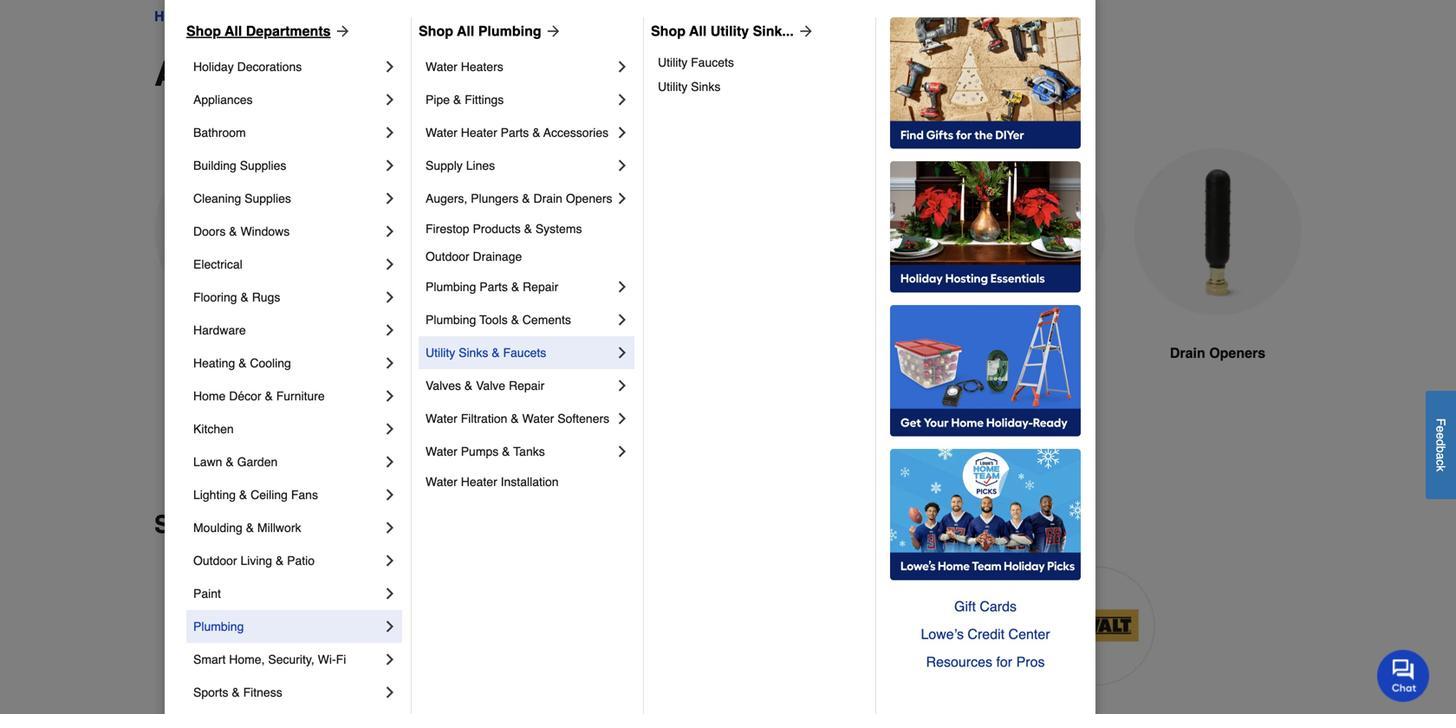 Task type: vqa. For each thing, say whether or not it's contained in the screenshot.
Hand
yes



Task type: describe. For each thing, give the bounding box(es) containing it.
hand augers link
[[154, 148, 323, 405]]

shop by brand
[[154, 511, 327, 539]]

& inside water filtration & water softeners link
[[511, 412, 519, 426]]

cooling
[[250, 356, 291, 370]]

doors
[[193, 225, 226, 238]]

all for utility
[[689, 23, 707, 39]]

water filtration & water softeners
[[426, 412, 610, 426]]

chevron right image for water pumps & tanks
[[614, 443, 631, 460]]

1 vertical spatial augers, plungers & drain openers
[[154, 54, 725, 94]]

a yellow jug of drano commercial line drain cleaner. image
[[546, 148, 715, 317]]

0 vertical spatial plumbing link
[[208, 6, 271, 27]]

by
[[222, 511, 250, 539]]

heating & cooling
[[193, 356, 291, 370]]

holiday hosting essentials. image
[[891, 161, 1081, 293]]

chat invite button image
[[1378, 650, 1431, 702]]

outdoor living & patio link
[[193, 545, 382, 578]]

& inside home décor & furniture link
[[265, 389, 273, 403]]

appliances
[[193, 93, 253, 107]]

a kobalt music wire drain hand auger. image
[[154, 148, 323, 317]]

utility sinks link
[[658, 75, 864, 99]]

& inside water heater parts & accessories "link"
[[533, 126, 541, 140]]

sink...
[[753, 23, 794, 39]]

plumbing inside the plumbing tools & cements "link"
[[426, 313, 476, 327]]

softeners
[[558, 412, 610, 426]]

lighting
[[193, 488, 236, 502]]

0 vertical spatial augers, plungers & drain openers
[[286, 8, 500, 24]]

find gifts for the diyer. image
[[891, 17, 1081, 149]]

arrow right image for shop all departments
[[331, 23, 352, 40]]

outdoor for outdoor drainage
[[426, 250, 470, 264]]

chevron right image for appliances
[[382, 91, 399, 108]]

tanks
[[514, 445, 545, 459]]

chevron right image for heating & cooling
[[382, 355, 399, 372]]

machine augers link
[[350, 148, 519, 405]]

chevron right image for lawn & garden
[[382, 454, 399, 471]]

chevron right image for valves & valve repair
[[614, 377, 631, 395]]

ceiling
[[251, 488, 288, 502]]

utility for utility faucets
[[658, 55, 688, 69]]

appliances link
[[193, 83, 382, 116]]

water pumps & tanks
[[426, 445, 545, 459]]

all for plumbing
[[457, 23, 475, 39]]

credit
[[968, 627, 1005, 643]]

shop all utility sink...
[[651, 23, 794, 39]]

building
[[193, 159, 237, 173]]

augers for hand augers
[[234, 345, 281, 361]]

utility faucets link
[[658, 50, 864, 75]]

water heater installation
[[426, 475, 559, 489]]

lighting & ceiling fans
[[193, 488, 318, 502]]

building supplies link
[[193, 149, 382, 182]]

d
[[1435, 439, 1449, 446]]

lighting & ceiling fans link
[[193, 479, 382, 512]]

heater for installation
[[461, 475, 498, 489]]

zep logo. image
[[301, 567, 421, 686]]

heaters
[[461, 60, 504, 74]]

decorations
[[237, 60, 302, 74]]

moulding & millwork link
[[193, 512, 382, 545]]

pipe
[[426, 93, 450, 107]]

resources for pros link
[[891, 649, 1081, 676]]

shop for shop all utility sink...
[[651, 23, 686, 39]]

korky logo. image
[[889, 567, 1008, 686]]

utility faucets
[[658, 55, 734, 69]]

home décor & furniture
[[193, 389, 325, 403]]

snakes
[[1018, 345, 1066, 361]]

2 e from the top
[[1435, 433, 1449, 439]]

1 vertical spatial plungers
[[293, 54, 442, 94]]

lawn & garden link
[[193, 446, 382, 479]]

shop all departments link
[[186, 21, 352, 42]]

tools
[[480, 313, 508, 327]]

home for home
[[154, 8, 193, 24]]

flooring & rugs
[[193, 290, 280, 304]]

plumbing parts & repair link
[[426, 271, 614, 303]]

sports & fitness link
[[193, 676, 382, 709]]

utility for utility sinks
[[658, 80, 688, 94]]

& inside utility sinks & faucets link
[[492, 346, 500, 360]]

water heater parts & accessories link
[[426, 116, 614, 149]]

kitchen link
[[193, 413, 382, 446]]

firestop
[[426, 222, 470, 236]]

sports
[[193, 686, 228, 700]]

flooring
[[193, 290, 237, 304]]

décor
[[229, 389, 262, 403]]

electrical link
[[193, 248, 382, 281]]

chevron right image for doors & windows
[[382, 223, 399, 240]]

chevron right image for cleaning supplies
[[382, 190, 399, 207]]

arrow right image for shop all utility sink...
[[794, 23, 815, 40]]

sinks for utility sinks & faucets
[[459, 346, 488, 360]]

1 vertical spatial parts
[[480, 280, 508, 294]]

shop all utility sink... link
[[651, 21, 815, 42]]

chevron right image for kitchen
[[382, 421, 399, 438]]

plumbing up holiday decorations
[[208, 8, 271, 24]]

a
[[1435, 453, 1449, 460]]

a cobra rubber bladder with brass fitting. image
[[1134, 148, 1302, 317]]

water heater parts & accessories
[[426, 126, 609, 140]]

& inside lighting & ceiling fans link
[[239, 488, 247, 502]]

chevron right image for sports & fitness
[[382, 684, 399, 702]]

chevron right image for paint
[[382, 585, 399, 603]]

cleaners
[[614, 345, 672, 361]]

doors & windows link
[[193, 215, 382, 248]]

drain snakes link
[[938, 148, 1106, 405]]

valves & valve repair link
[[426, 369, 614, 402]]

chevron right image for holiday decorations
[[382, 58, 399, 75]]

1 e from the top
[[1435, 426, 1449, 433]]

drain openers
[[1171, 345, 1266, 361]]

utility sinks & faucets link
[[426, 336, 614, 369]]

center
[[1009, 627, 1051, 643]]

holiday decorations
[[193, 60, 302, 74]]

chevron right image for pipe & fittings
[[614, 91, 631, 108]]

water for water heaters
[[426, 60, 458, 74]]

cobra logo. image
[[595, 567, 715, 686]]

patio
[[287, 554, 315, 568]]

water heaters link
[[426, 50, 614, 83]]

b
[[1435, 446, 1449, 453]]

fi
[[336, 653, 346, 667]]

lowe's
[[921, 627, 964, 643]]

chevron right image for hardware
[[382, 322, 399, 339]]

smart
[[193, 653, 226, 667]]

supplies for building supplies
[[240, 159, 287, 173]]

valves
[[426, 379, 461, 393]]

hardware link
[[193, 314, 382, 347]]

& inside doors & windows link
[[229, 225, 237, 238]]

wi-
[[318, 653, 336, 667]]

supply
[[426, 159, 463, 173]]

holiday
[[193, 60, 234, 74]]

chevron right image for utility sinks & faucets
[[614, 344, 631, 362]]

shop for shop all departments
[[186, 23, 221, 39]]

supplies for cleaning supplies
[[245, 192, 291, 206]]

lowe's credit center link
[[891, 621, 1081, 649]]

brand
[[257, 511, 327, 539]]

& inside the plumbing tools & cements "link"
[[511, 313, 519, 327]]

hand
[[196, 345, 230, 361]]

heater for parts
[[461, 126, 498, 140]]

departments
[[246, 23, 331, 39]]

chevron right image for water heater parts & accessories
[[614, 124, 631, 141]]

chevron right image for bathroom
[[382, 124, 399, 141]]

c
[[1435, 460, 1449, 466]]

cleaning supplies link
[[193, 182, 382, 215]]



Task type: locate. For each thing, give the bounding box(es) containing it.
1 horizontal spatial home
[[193, 389, 226, 403]]

fitness
[[243, 686, 282, 700]]

chevron right image for building supplies
[[382, 157, 399, 174]]

cards
[[980, 599, 1017, 615]]

home décor & furniture link
[[193, 380, 382, 413]]

2 horizontal spatial all
[[689, 23, 707, 39]]

shop for shop all plumbing
[[419, 23, 454, 39]]

0 horizontal spatial faucets
[[503, 346, 547, 360]]

building supplies
[[193, 159, 287, 173]]

& inside "plumbing parts & repair" link
[[511, 280, 520, 294]]

water for water pumps & tanks
[[426, 445, 458, 459]]

1 vertical spatial sinks
[[459, 346, 488, 360]]

repair
[[523, 280, 559, 294], [509, 379, 545, 393]]

e up b
[[1435, 433, 1449, 439]]

faucets down shop all utility sink...
[[691, 55, 734, 69]]

chevron right image for moulding & millwork
[[382, 519, 399, 537]]

moulding & millwork
[[193, 521, 301, 535]]

a brass craft music wire machine auger. image
[[350, 148, 519, 317]]

fittings
[[465, 93, 504, 107]]

2 vertical spatial augers, plungers & drain openers
[[426, 192, 613, 206]]

heater inside "link"
[[461, 126, 498, 140]]

chevron right image for home décor & furniture
[[382, 388, 399, 405]]

plumbing up water heaters link
[[478, 23, 542, 39]]

utility
[[711, 23, 749, 39], [658, 55, 688, 69], [658, 80, 688, 94], [426, 346, 455, 360]]

supplies up windows
[[245, 192, 291, 206]]

all
[[225, 23, 242, 39], [457, 23, 475, 39], [689, 23, 707, 39]]

0 vertical spatial repair
[[523, 280, 559, 294]]

augers inside "machine augers" link
[[440, 345, 488, 361]]

gift
[[955, 599, 976, 615]]

0 vertical spatial augers, plungers & drain openers link
[[286, 6, 500, 27]]

systems
[[536, 222, 582, 236]]

f e e d b a c k button
[[1426, 391, 1457, 499]]

sinks
[[691, 80, 721, 94], [459, 346, 488, 360]]

for
[[997, 654, 1013, 670]]

doors & windows
[[193, 225, 290, 238]]

& inside flooring & rugs link
[[241, 290, 249, 304]]

f e e d b a c k
[[1435, 418, 1449, 472]]

holiday decorations link
[[193, 50, 382, 83]]

moulding
[[193, 521, 243, 535]]

& inside the 'firestop products & systems' link
[[524, 222, 532, 236]]

augers, up the holiday decorations link at the top left of page
[[286, 8, 334, 24]]

water down valves
[[426, 412, 458, 426]]

2 vertical spatial augers,
[[426, 192, 468, 206]]

plumbing parts & repair
[[426, 280, 559, 294]]

0 horizontal spatial sinks
[[459, 346, 488, 360]]

supplies up cleaning supplies at the top of the page
[[240, 159, 287, 173]]

0 vertical spatial plungers
[[338, 8, 393, 24]]

home link
[[154, 6, 193, 27]]

e
[[1435, 426, 1449, 433], [1435, 433, 1449, 439]]

arrow right image inside shop all departments link
[[331, 23, 352, 40]]

augers inside hand augers link
[[234, 345, 281, 361]]

parts down drainage
[[480, 280, 508, 294]]

1 horizontal spatial shop
[[419, 23, 454, 39]]

1 horizontal spatial augers,
[[286, 8, 334, 24]]

all for departments
[[225, 23, 242, 39]]

1 vertical spatial augers,
[[154, 54, 283, 94]]

augers for machine augers
[[440, 345, 488, 361]]

1 horizontal spatial outdoor
[[426, 250, 470, 264]]

water up supply
[[426, 126, 458, 140]]

water inside "link"
[[426, 126, 458, 140]]

home for home décor & furniture
[[193, 389, 226, 403]]

0 horizontal spatial arrow right image
[[331, 23, 352, 40]]

& inside valves & valve repair link
[[465, 379, 473, 393]]

0 vertical spatial parts
[[501, 126, 529, 140]]

lowe's home team holiday picks. image
[[891, 449, 1081, 581]]

2 heater from the top
[[461, 475, 498, 489]]

water pumps & tanks link
[[426, 435, 614, 468]]

arrow right image for shop all plumbing
[[542, 23, 562, 40]]

chevron right image for plumbing
[[382, 618, 399, 636]]

outdoor
[[426, 250, 470, 264], [193, 554, 237, 568]]

plumbing up smart
[[193, 620, 244, 634]]

& inside "moulding & millwork" "link"
[[246, 521, 254, 535]]

1 vertical spatial faucets
[[503, 346, 547, 360]]

utility left sink...
[[711, 23, 749, 39]]

water down water pumps & tanks
[[426, 475, 458, 489]]

plumbing inside "plumbing parts & repair" link
[[426, 280, 476, 294]]

outdoor living & patio
[[193, 554, 315, 568]]

heater down 'pumps'
[[461, 475, 498, 489]]

plungers
[[338, 8, 393, 24], [293, 54, 442, 94], [471, 192, 519, 206]]

chevron right image for electrical
[[382, 256, 399, 273]]

shop all plumbing
[[419, 23, 542, 39]]

utility down utility faucets
[[658, 80, 688, 94]]

home,
[[229, 653, 265, 667]]

plumbing
[[208, 8, 271, 24], [478, 23, 542, 39], [426, 280, 476, 294], [426, 313, 476, 327], [193, 620, 244, 634]]

chevron right image for water heaters
[[614, 58, 631, 75]]

sinks up valves & valve repair
[[459, 346, 488, 360]]

shop up water heaters
[[419, 23, 454, 39]]

2 shop from the left
[[419, 23, 454, 39]]

get your home holiday-ready. image
[[891, 305, 1081, 437]]

shop all plumbing link
[[419, 21, 562, 42]]

0 vertical spatial sinks
[[691, 80, 721, 94]]

chevron right image for flooring & rugs
[[382, 289, 399, 306]]

chevron right image for smart home, security, wi-fi
[[382, 651, 399, 669]]

parts down pipe & fittings link
[[501, 126, 529, 140]]

3 all from the left
[[689, 23, 707, 39]]

2 augers from the left
[[440, 345, 488, 361]]

chevron right image for plumbing parts & repair
[[614, 278, 631, 296]]

chevron right image for plumbing tools & cements
[[614, 311, 631, 329]]

1 shop from the left
[[186, 23, 221, 39]]

drain cleaners & chemicals link
[[546, 148, 715, 426]]

& inside heating & cooling link
[[239, 356, 247, 370]]

sinks for utility sinks
[[691, 80, 721, 94]]

arrow right image inside shop all utility sink... link
[[794, 23, 815, 40]]

electrical
[[193, 258, 243, 271]]

lawn
[[193, 455, 222, 469]]

plumbing down outdoor drainage
[[426, 280, 476, 294]]

1 vertical spatial supplies
[[245, 192, 291, 206]]

plumbing link
[[208, 6, 271, 27], [193, 610, 382, 643]]

rugs
[[252, 290, 280, 304]]

augers, plungers & drain openers link
[[286, 6, 500, 27], [426, 182, 614, 215]]

0 vertical spatial faucets
[[691, 55, 734, 69]]

water up pipe on the top of the page
[[426, 60, 458, 74]]

2 horizontal spatial shop
[[651, 23, 686, 39]]

1 horizontal spatial augers
[[440, 345, 488, 361]]

drain openers link
[[1134, 148, 1302, 405]]

outdoor drainage
[[426, 250, 522, 264]]

utility for utility sinks & faucets
[[426, 346, 455, 360]]

outdoor down firestop
[[426, 250, 470, 264]]

augers, up firestop
[[426, 192, 468, 206]]

fans
[[291, 488, 318, 502]]

plumbing inside shop all plumbing link
[[478, 23, 542, 39]]

0 horizontal spatial outdoor
[[193, 554, 237, 568]]

plumbing up 'machine augers'
[[426, 313, 476, 327]]

parts inside "link"
[[501, 126, 529, 140]]

0 vertical spatial home
[[154, 8, 193, 24]]

smart home, security, wi-fi
[[193, 653, 346, 667]]

1 horizontal spatial arrow right image
[[542, 23, 562, 40]]

1 all from the left
[[225, 23, 242, 39]]

security,
[[268, 653, 315, 667]]

chevron right image for lighting & ceiling fans
[[382, 486, 399, 504]]

plumbing link up security,
[[193, 610, 382, 643]]

water heaters
[[426, 60, 504, 74]]

1 augers from the left
[[234, 345, 281, 361]]

flooring & rugs link
[[193, 281, 382, 314]]

all up water heaters
[[457, 23, 475, 39]]

1 heater from the top
[[461, 126, 498, 140]]

pumps
[[461, 445, 499, 459]]

products
[[473, 222, 521, 236]]

lawn & garden
[[193, 455, 278, 469]]

2 vertical spatial plungers
[[471, 192, 519, 206]]

3 arrow right image from the left
[[794, 23, 815, 40]]

augers
[[234, 345, 281, 361], [440, 345, 488, 361]]

firestop products & systems
[[426, 222, 582, 236]]

arrow right image
[[331, 23, 352, 40], [542, 23, 562, 40], [794, 23, 815, 40]]

0 vertical spatial heater
[[461, 126, 498, 140]]

dewalt logo. image
[[1036, 567, 1155, 686]]

arrow right image up water heaters link
[[542, 23, 562, 40]]

1 horizontal spatial faucets
[[691, 55, 734, 69]]

0 horizontal spatial shop
[[186, 23, 221, 39]]

chevron right image
[[382, 91, 399, 108], [614, 91, 631, 108], [382, 124, 399, 141], [382, 157, 399, 174], [382, 223, 399, 240], [382, 289, 399, 306], [614, 344, 631, 362], [614, 377, 631, 395], [382, 388, 399, 405], [614, 410, 631, 427], [614, 443, 631, 460], [382, 486, 399, 504], [382, 519, 399, 537], [382, 585, 399, 603], [382, 618, 399, 636], [382, 651, 399, 669]]

utility up valves
[[426, 346, 455, 360]]

0 horizontal spatial all
[[225, 23, 242, 39]]

chevron right image for water filtration & water softeners
[[614, 410, 631, 427]]

& inside water pumps & tanks link
[[502, 445, 510, 459]]

0 vertical spatial outdoor
[[426, 250, 470, 264]]

augers, down shop all departments
[[154, 54, 283, 94]]

1 vertical spatial heater
[[461, 475, 498, 489]]

0 vertical spatial augers,
[[286, 8, 334, 24]]

arrow right image up utility faucets link at the top
[[794, 23, 815, 40]]

cleaning supplies
[[193, 192, 291, 206]]

utility up utility sinks
[[658, 55, 688, 69]]

3 shop from the left
[[651, 23, 686, 39]]

windows
[[241, 225, 290, 238]]

1 vertical spatial repair
[[509, 379, 545, 393]]

shop
[[154, 511, 215, 539]]

faucets up valves & valve repair link
[[503, 346, 547, 360]]

sports & fitness
[[193, 686, 282, 700]]

0 horizontal spatial home
[[154, 8, 193, 24]]

cements
[[523, 313, 571, 327]]

plumbing tools & cements
[[426, 313, 571, 327]]

arrow right image up the holiday decorations link at the top left of page
[[331, 23, 352, 40]]

sinks down utility faucets
[[691, 80, 721, 94]]

repair for valves & valve repair
[[509, 379, 545, 393]]

shop up utility faucets
[[651, 23, 686, 39]]

water left 'pumps'
[[426, 445, 458, 459]]

lowe's credit center
[[921, 627, 1051, 643]]

shop up holiday
[[186, 23, 221, 39]]

chevron right image for augers, plungers & drain openers
[[614, 190, 631, 207]]

orange drain snakes. image
[[938, 148, 1106, 317]]

bathroom
[[193, 126, 246, 140]]

water for water heater installation
[[426, 475, 458, 489]]

1 vertical spatial augers, plungers & drain openers link
[[426, 182, 614, 215]]

arrow right image inside shop all plumbing link
[[542, 23, 562, 40]]

bathroom link
[[193, 116, 382, 149]]

1 vertical spatial outdoor
[[193, 554, 237, 568]]

outdoor down the moulding
[[193, 554, 237, 568]]

plumbing tools & cements link
[[426, 303, 614, 336]]

millwork
[[257, 521, 301, 535]]

0 horizontal spatial augers,
[[154, 54, 283, 94]]

water for water filtration & water softeners
[[426, 412, 458, 426]]

& inside drain cleaners & chemicals
[[676, 345, 686, 361]]

1 horizontal spatial all
[[457, 23, 475, 39]]

1 vertical spatial home
[[193, 389, 226, 403]]

valves & valve repair
[[426, 379, 545, 393]]

chemicals
[[596, 366, 665, 382]]

e up d
[[1435, 426, 1449, 433]]

outdoor for outdoor living & patio
[[193, 554, 237, 568]]

repair for plumbing parts & repair
[[523, 280, 559, 294]]

chevron right image
[[382, 58, 399, 75], [614, 58, 631, 75], [614, 124, 631, 141], [614, 157, 631, 174], [382, 190, 399, 207], [614, 190, 631, 207], [382, 256, 399, 273], [614, 278, 631, 296], [614, 311, 631, 329], [382, 322, 399, 339], [382, 355, 399, 372], [382, 421, 399, 438], [382, 454, 399, 471], [382, 552, 399, 570], [382, 684, 399, 702]]

water heater installation link
[[426, 468, 631, 496]]

2 all from the left
[[457, 23, 475, 39]]

& inside the lawn & garden link
[[226, 455, 234, 469]]

water up tanks
[[522, 412, 554, 426]]

supplies inside 'link'
[[245, 192, 291, 206]]

2 horizontal spatial arrow right image
[[794, 23, 815, 40]]

k
[[1435, 466, 1449, 472]]

0 vertical spatial supplies
[[240, 159, 287, 173]]

& inside outdoor living & patio link
[[276, 554, 284, 568]]

plumbing link up holiday decorations
[[208, 6, 271, 27]]

water for water heater parts & accessories
[[426, 126, 458, 140]]

2 horizontal spatial augers,
[[426, 192, 468, 206]]

2 arrow right image from the left
[[542, 23, 562, 40]]

faucets
[[691, 55, 734, 69], [503, 346, 547, 360]]

f
[[1435, 418, 1449, 426]]

cleaning
[[193, 192, 241, 206]]

& inside sports & fitness link
[[232, 686, 240, 700]]

a black rubber plunger. image
[[742, 148, 910, 317]]

hand augers
[[196, 345, 281, 361]]

1 vertical spatial plumbing link
[[193, 610, 382, 643]]

home
[[154, 8, 193, 24], [193, 389, 226, 403]]

water
[[426, 60, 458, 74], [426, 126, 458, 140], [426, 412, 458, 426], [522, 412, 554, 426], [426, 445, 458, 459], [426, 475, 458, 489]]

drainage
[[473, 250, 522, 264]]

drain snakes
[[978, 345, 1066, 361]]

heater up lines
[[461, 126, 498, 140]]

0 horizontal spatial augers
[[234, 345, 281, 361]]

living
[[241, 554, 272, 568]]

1 horizontal spatial sinks
[[691, 80, 721, 94]]

paint link
[[193, 578, 382, 610]]

&
[[397, 8, 406, 24], [451, 54, 476, 94], [453, 93, 462, 107], [533, 126, 541, 140], [522, 192, 530, 206], [524, 222, 532, 236], [229, 225, 237, 238], [511, 280, 520, 294], [241, 290, 249, 304], [511, 313, 519, 327], [676, 345, 686, 361], [492, 346, 500, 360], [239, 356, 247, 370], [465, 379, 473, 393], [265, 389, 273, 403], [511, 412, 519, 426], [502, 445, 510, 459], [226, 455, 234, 469], [239, 488, 247, 502], [246, 521, 254, 535], [276, 554, 284, 568], [232, 686, 240, 700]]

repair up water filtration & water softeners link on the left of page
[[509, 379, 545, 393]]

hardware
[[193, 323, 246, 337]]

augers,
[[286, 8, 334, 24], [154, 54, 283, 94], [426, 192, 468, 206]]

drain inside drain cleaners & chemicals
[[575, 345, 610, 361]]

1 arrow right image from the left
[[331, 23, 352, 40]]

garden
[[237, 455, 278, 469]]

all up holiday decorations
[[225, 23, 242, 39]]

& inside pipe & fittings link
[[453, 93, 462, 107]]

chevron right image for supply lines
[[614, 157, 631, 174]]

chevron right image for outdoor living & patio
[[382, 552, 399, 570]]

repair down the outdoor drainage link
[[523, 280, 559, 294]]

all up utility faucets
[[689, 23, 707, 39]]

supply lines
[[426, 159, 495, 173]]



